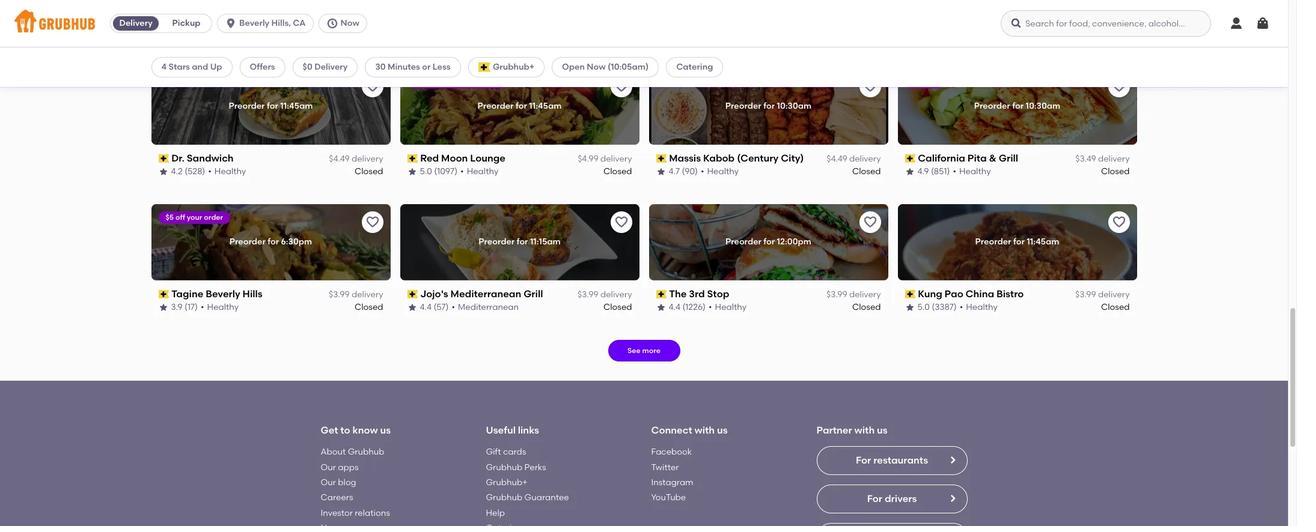 Task type: vqa. For each thing, say whether or not it's contained in the screenshot.


Task type: describe. For each thing, give the bounding box(es) containing it.
food
[[194, 17, 218, 28]]

$3.49 delivery closed
[[1075, 18, 1130, 41]]

4.4 for the 3rd stop
[[669, 302, 680, 312]]

healthy for the 3rd stop
[[715, 302, 747, 312]]

• healthy for dr. sandwich
[[208, 166, 246, 176]]

preorder for pao
[[975, 237, 1011, 247]]

drivers
[[885, 494, 917, 505]]

true
[[171, 17, 192, 28]]

cards
[[503, 447, 526, 458]]

to
[[340, 425, 350, 436]]

10:30am for california pita & grill
[[1026, 101, 1060, 111]]

stop
[[707, 288, 729, 300]]

4.2
[[171, 166, 183, 176]]

investor relations link
[[321, 508, 390, 518]]

closed for hills
[[355, 302, 383, 312]]

pickup
[[172, 18, 201, 28]]

for for for restaurants
[[856, 455, 871, 467]]

closed inside $3.49 delivery closed
[[1101, 30, 1130, 41]]

4.2 (528)
[[171, 166, 205, 176]]

twitter link
[[651, 463, 679, 473]]

or
[[422, 62, 431, 72]]

save this restaurant image for red moon lounge
[[614, 79, 628, 94]]

svg image inside now button
[[326, 17, 338, 29]]

preorder for beverly
[[230, 237, 266, 247]]

0 vertical spatial grubhub+
[[493, 62, 534, 72]]

your for tagine
[[187, 213, 202, 222]]

1 vertical spatial beverly
[[206, 288, 240, 300]]

for for massis kabob (century city)
[[763, 101, 775, 111]]

$3.99 delivery for kung pao china bistro
[[1075, 290, 1130, 300]]

china
[[966, 288, 994, 300]]

healthy for red moon lounge
[[467, 166, 498, 176]]

dr. sandwich
[[171, 153, 234, 164]]

kung pao china bistro
[[918, 288, 1024, 300]]

grubhub inside about grubhub our apps our blog careers investor relations
[[348, 447, 384, 458]]

preorder for 11:15am
[[479, 237, 561, 247]]

preorder for 11:45am for red moon lounge
[[478, 101, 562, 111]]

$0
[[303, 62, 312, 72]]

the
[[669, 288, 687, 300]]

preorder for kabob
[[725, 101, 761, 111]]

• healthy for kung pao china bistro
[[960, 302, 998, 312]]

jojo's mediterranean grill
[[420, 288, 543, 300]]

see more button
[[608, 340, 680, 362]]

pao
[[945, 288, 963, 300]]

twitter
[[651, 463, 679, 473]]

for for california pita & grill
[[1012, 101, 1024, 111]]

$3.99 for jojo's mediterranean grill
[[578, 290, 598, 300]]

1 us from the left
[[380, 425, 391, 436]]

4.9 (851)
[[918, 166, 950, 176]]

3.8 (10)
[[171, 30, 199, 41]]

2 our from the top
[[321, 478, 336, 488]]

moon
[[441, 153, 468, 164]]

• for california pita & grill
[[953, 166, 956, 176]]

minutes
[[388, 62, 420, 72]]

delivery inside $3.49 delivery closed
[[1098, 18, 1130, 29]]

11:15am
[[530, 237, 561, 247]]

subscription pass image for jojo's mediterranean grill
[[407, 290, 418, 299]]

now inside button
[[341, 18, 359, 28]]

• healthy for red moon lounge
[[460, 166, 498, 176]]

(17)
[[185, 302, 198, 312]]

1 our from the top
[[321, 463, 336, 473]]

(1097)
[[434, 166, 457, 176]]

california pita & grill
[[918, 153, 1018, 164]]

careers
[[321, 493, 353, 503]]

subscription pass image for massis kabob (century city)
[[656, 155, 667, 163]]

earn
[[912, 78, 928, 86]]

now button
[[318, 14, 372, 33]]

• healthy for the 3rd stop
[[709, 302, 747, 312]]

gift
[[486, 447, 501, 458]]

connect
[[651, 425, 692, 436]]

30
[[375, 62, 386, 72]]

grubhub+ inside gift cards grubhub perks grubhub+ grubhub guarantee help
[[486, 478, 528, 488]]

$5 for tagine
[[166, 213, 174, 222]]

for for the 3rd stop
[[764, 237, 775, 247]]

relations
[[355, 508, 390, 518]]

your for red
[[436, 78, 451, 86]]

5.0 (1097)
[[420, 166, 457, 176]]

delivery inside delivery button
[[119, 18, 153, 28]]

instagram
[[651, 478, 693, 488]]

(57)
[[434, 302, 449, 312]]

preorder for mediterranean
[[479, 237, 515, 247]]

12:00pm
[[777, 237, 811, 247]]

• for dr. sandwich
[[208, 166, 211, 176]]

for drivers
[[867, 494, 917, 505]]

perks
[[524, 463, 546, 473]]

more
[[642, 347, 661, 355]]

catering
[[676, 62, 713, 72]]

preorder for moon
[[478, 101, 514, 111]]

ca
[[293, 18, 306, 28]]

• for kung pao china bistro
[[960, 302, 963, 312]]

healthy for tagine beverly hills
[[207, 302, 239, 312]]

apps
[[338, 463, 359, 473]]

get to know us
[[321, 425, 391, 436]]

closed for china
[[1101, 302, 1130, 312]]

connect with us
[[651, 425, 728, 436]]

grubhub guarantee link
[[486, 493, 569, 503]]

$4.49 delivery for dr. sandwich
[[329, 154, 383, 164]]

beverly hills, ca button
[[217, 14, 318, 33]]

partner
[[817, 425, 852, 436]]

useful
[[486, 425, 516, 436]]

dr.
[[171, 153, 184, 164]]

massis
[[669, 153, 701, 164]]

• for the 3rd stop
[[709, 302, 712, 312]]

subscription pass image for tagine beverly hills
[[158, 290, 169, 299]]

restaurants
[[873, 455, 928, 467]]

youtube link
[[651, 493, 686, 503]]

5.0 (3387)
[[918, 302, 957, 312]]

delivery button
[[111, 14, 161, 33]]

get
[[321, 425, 338, 436]]

star icon image left 3.8
[[158, 31, 168, 41]]

(851)
[[931, 166, 950, 176]]

mediterranean for jojo's
[[451, 288, 521, 300]]

off for tagine beverly hills
[[175, 213, 185, 222]]

• mediterranean
[[452, 302, 519, 312]]

subscription pass image for red moon lounge
[[407, 155, 418, 163]]

preorder for 11:45am for kung pao china bistro
[[975, 237, 1059, 247]]

5.0 for kung pao china bistro
[[918, 302, 930, 312]]

$4.49 for dr. sandwich
[[329, 154, 350, 164]]

star icon image for red moon lounge
[[407, 167, 417, 177]]

main navigation navigation
[[0, 0, 1288, 47]]

stars
[[169, 62, 190, 72]]

$3.99 for kung pao china bistro
[[1075, 290, 1096, 300]]

healthy down true food kitchen at the top
[[208, 30, 240, 41]]

subscription pass image for the 3rd stop
[[656, 290, 667, 299]]

star icon image for kung pao china bistro
[[905, 303, 915, 312]]

closed for grill
[[603, 302, 632, 312]]

• right (10)
[[202, 30, 205, 41]]

$3.99 delivery for tagine beverly hills
[[329, 290, 383, 300]]

pickup button
[[161, 14, 212, 33]]

$3.49 for $3.49 delivery
[[1075, 154, 1096, 164]]

preorder for 11:45am for dr. sandwich
[[229, 101, 313, 111]]

4.4 (1226)
[[669, 302, 706, 312]]

earn $8
[[912, 78, 938, 86]]

$50+
[[482, 78, 499, 86]]

• for tagine beverly hills
[[201, 302, 204, 312]]

• healthy for tagine beverly hills
[[201, 302, 239, 312]]

about grubhub our apps our blog careers investor relations
[[321, 447, 390, 518]]

order for beverly
[[204, 213, 223, 222]]

save this restaurant image for china
[[1112, 215, 1126, 230]]

know
[[353, 425, 378, 436]]

preorder for pita
[[974, 101, 1010, 111]]

preorder for sandwich
[[229, 101, 265, 111]]

$3.99 for tagine beverly hills
[[329, 290, 350, 300]]

star icon image for jojo's mediterranean grill
[[407, 303, 417, 312]]

preorder for 10:30am for grill
[[974, 101, 1060, 111]]

1 vertical spatial grubhub
[[486, 463, 522, 473]]

$4.99
[[578, 154, 598, 164]]

preorder for 3rd
[[726, 237, 762, 247]]

instagram link
[[651, 478, 693, 488]]

3.9 (17)
[[171, 302, 198, 312]]

$4.99 delivery
[[578, 154, 632, 164]]

with for connect
[[695, 425, 715, 436]]

our apps link
[[321, 463, 359, 473]]

off for red moon lounge
[[424, 78, 434, 86]]

delivery for grill
[[600, 290, 632, 300]]

$0 delivery
[[303, 62, 348, 72]]

$8
[[930, 78, 938, 86]]

hills,
[[271, 18, 291, 28]]

healthy for massis kabob (century city)
[[707, 166, 739, 176]]



Task type: locate. For each thing, give the bounding box(es) containing it.
2 $3.49 from the top
[[1075, 154, 1096, 164]]

1 vertical spatial mediterranean
[[458, 302, 519, 312]]

your down less
[[436, 78, 451, 86]]

• down pao
[[960, 302, 963, 312]]

star icon image left 4.7
[[656, 167, 666, 177]]

preorder for 11:45am up bistro
[[975, 237, 1059, 247]]

1 with from the left
[[695, 425, 715, 436]]

for for kung pao china bistro
[[1013, 237, 1025, 247]]

1 horizontal spatial off
[[424, 78, 434, 86]]

• healthy down true food kitchen at the top
[[202, 30, 240, 41]]

healthy
[[208, 30, 240, 41], [214, 166, 246, 176], [467, 166, 498, 176], [707, 166, 739, 176], [959, 166, 991, 176], [207, 302, 239, 312], [715, 302, 747, 312], [966, 302, 998, 312]]

subscription pass image left red
[[407, 155, 418, 163]]

careers link
[[321, 493, 353, 503]]

star icon image left 4.4 (57)
[[407, 303, 417, 312]]

1 horizontal spatial preorder for 11:45am
[[478, 101, 562, 111]]

$3.99 for the 3rd stop
[[827, 290, 847, 300]]

preorder down 'offers' at the top left
[[229, 101, 265, 111]]

• down stop
[[709, 302, 712, 312]]

• healthy down china
[[960, 302, 998, 312]]

1 preorder for 10:30am from the left
[[725, 101, 812, 111]]

preorder up china
[[975, 237, 1011, 247]]

healthy down kabob on the right of the page
[[707, 166, 739, 176]]

healthy for california pita & grill
[[959, 166, 991, 176]]

grubhub down gift cards link
[[486, 463, 522, 473]]

1 horizontal spatial your
[[436, 78, 451, 86]]

1 vertical spatial our
[[321, 478, 336, 488]]

right image right drivers
[[948, 494, 957, 504]]

0 horizontal spatial $4.49 delivery
[[329, 154, 383, 164]]

preorder for 10:30am for city)
[[725, 101, 812, 111]]

grubhub down "know"
[[348, 447, 384, 458]]

0 vertical spatial now
[[341, 18, 359, 28]]

$5 down 4.2
[[166, 213, 174, 222]]

• healthy down california pita & grill
[[953, 166, 991, 176]]

4.4 down the at the right
[[669, 302, 680, 312]]

closed
[[355, 30, 383, 41], [1101, 30, 1130, 41], [355, 166, 383, 176], [603, 166, 632, 176], [852, 166, 881, 176], [1101, 166, 1130, 176], [355, 302, 383, 312], [603, 302, 632, 312], [852, 302, 881, 312], [1101, 302, 1130, 312]]

save this restaurant image for (century
[[863, 79, 877, 94]]

for for for drivers
[[867, 494, 882, 505]]

beverly hills, ca
[[239, 18, 306, 28]]

healthy down tagine beverly hills
[[207, 302, 239, 312]]

5.0 down red
[[420, 166, 432, 176]]

with right connect
[[695, 425, 715, 436]]

save this restaurant image
[[365, 79, 380, 94], [863, 79, 877, 94], [1112, 79, 1126, 94], [614, 215, 628, 230], [1112, 215, 1126, 230]]

delivery for stop
[[849, 290, 881, 300]]

grubhub plus flag logo image
[[478, 63, 490, 72]]

0 horizontal spatial $5
[[166, 213, 174, 222]]

healthy down pita
[[959, 166, 991, 176]]

mediterranean down 'jojo's mediterranean grill'
[[458, 302, 519, 312]]

• healthy down sandwich
[[208, 166, 246, 176]]

subscription pass image for dr. sandwich
[[158, 155, 169, 163]]

3rd
[[689, 288, 705, 300]]

$3.49 delivery link
[[905, 16, 1130, 30]]

with right 'partner'
[[855, 425, 875, 436]]

us for partner with us
[[877, 425, 888, 436]]

$5 off your order
[[166, 213, 223, 222]]

grubhub down grubhub+ link at left
[[486, 493, 522, 503]]

gift cards grubhub perks grubhub+ grubhub guarantee help
[[486, 447, 569, 518]]

1 horizontal spatial $4.49
[[827, 154, 847, 164]]

for left drivers
[[867, 494, 882, 505]]

0 vertical spatial your
[[436, 78, 451, 86]]

subscription pass image for california pita & grill
[[905, 155, 916, 163]]

0 vertical spatial grubhub
[[348, 447, 384, 458]]

jojo's
[[420, 288, 448, 300]]

• down red moon lounge
[[460, 166, 464, 176]]

$5
[[414, 78, 423, 86], [166, 213, 174, 222]]

now up $0 delivery
[[341, 18, 359, 28]]

grill down 11:15am
[[524, 288, 543, 300]]

delivery
[[119, 18, 153, 28], [314, 62, 348, 72]]

for down partner with us
[[856, 455, 871, 467]]

subscription pass image for kung pao china bistro
[[905, 290, 916, 299]]

4.7
[[669, 166, 680, 176]]

• right (851)
[[953, 166, 956, 176]]

off down "or"
[[424, 78, 434, 86]]

5.0 down kung at right
[[918, 302, 930, 312]]

subscription pass image left dr.
[[158, 155, 169, 163]]

delivery for lounge
[[600, 154, 632, 164]]

us up for restaurants
[[877, 425, 888, 436]]

$5 down 30 minutes or less
[[414, 78, 423, 86]]

preorder for 11:45am down $50+
[[478, 101, 562, 111]]

1 horizontal spatial 4.4
[[669, 302, 680, 312]]

with for partner
[[855, 425, 875, 436]]

0 horizontal spatial 5.0
[[420, 166, 432, 176]]

11:45am for red moon lounge
[[529, 101, 562, 111]]

$4.49 delivery for massis kabob (century city)
[[827, 154, 881, 164]]

healthy down lounge
[[467, 166, 498, 176]]

grubhub
[[348, 447, 384, 458], [486, 463, 522, 473], [486, 493, 522, 503]]

1 horizontal spatial preorder for 10:30am
[[974, 101, 1060, 111]]

$5 off your order of $50+
[[414, 78, 499, 86]]

2 us from the left
[[717, 425, 728, 436]]

1 vertical spatial $5
[[166, 213, 174, 222]]

1 horizontal spatial save this restaurant image
[[614, 79, 628, 94]]

star icon image left 4.2
[[158, 167, 168, 177]]

star icon image
[[158, 31, 168, 41], [158, 167, 168, 177], [407, 167, 417, 177], [656, 167, 666, 177], [905, 167, 915, 177], [158, 303, 168, 312], [407, 303, 417, 312], [656, 303, 666, 312], [905, 303, 915, 312]]

1 horizontal spatial now
[[587, 62, 606, 72]]

subscription pass image
[[656, 155, 667, 163], [407, 290, 418, 299], [656, 290, 667, 299], [905, 290, 916, 299]]

0 horizontal spatial now
[[341, 18, 359, 28]]

Search for food, convenience, alcohol... search field
[[1001, 10, 1211, 37]]

$4.49 delivery
[[329, 154, 383, 164], [827, 154, 881, 164]]

$3.49 for $3.49 delivery closed
[[1075, 18, 1096, 29]]

1 vertical spatial grill
[[524, 288, 543, 300]]

order
[[453, 78, 472, 86], [204, 213, 223, 222]]

1 horizontal spatial 11:45am
[[529, 101, 562, 111]]

mediterranean for •
[[458, 302, 519, 312]]

• down sandwich
[[208, 166, 211, 176]]

2 horizontal spatial us
[[877, 425, 888, 436]]

star icon image left 4.4 (1226)
[[656, 303, 666, 312]]

4.9
[[918, 166, 929, 176]]

0 vertical spatial beverly
[[239, 18, 269, 28]]

delivery for (century
[[849, 154, 881, 164]]

2 $4.49 delivery from the left
[[827, 154, 881, 164]]

0 horizontal spatial off
[[175, 213, 185, 222]]

now right open
[[587, 62, 606, 72]]

star icon image for california pita & grill
[[905, 167, 915, 177]]

3 us from the left
[[877, 425, 888, 436]]

(century
[[737, 153, 779, 164]]

help
[[486, 508, 505, 518]]

11:45am for dr. sandwich
[[280, 101, 313, 111]]

2 horizontal spatial save this restaurant image
[[863, 215, 877, 230]]

2 preorder for 10:30am from the left
[[974, 101, 1060, 111]]

youtube
[[651, 493, 686, 503]]

(90)
[[682, 166, 698, 176]]

up
[[210, 62, 222, 72]]

pita
[[968, 153, 987, 164]]

delivery for china
[[1098, 290, 1130, 300]]

1 vertical spatial grubhub+
[[486, 478, 528, 488]]

1 horizontal spatial with
[[855, 425, 875, 436]]

0 vertical spatial off
[[424, 78, 434, 86]]

1 right image from the top
[[948, 456, 957, 465]]

1 horizontal spatial us
[[717, 425, 728, 436]]

preorder left 12:00pm
[[726, 237, 762, 247]]

0 horizontal spatial save this restaurant image
[[365, 215, 380, 230]]

(10)
[[185, 30, 199, 41]]

for for red moon lounge
[[516, 101, 527, 111]]

massis kabob (century city)
[[669, 153, 804, 164]]

closed for (century
[[852, 166, 881, 176]]

$3.99 delivery for jojo's mediterranean grill
[[578, 290, 632, 300]]

preorder down $50+
[[478, 101, 514, 111]]

0 horizontal spatial your
[[187, 213, 202, 222]]

2 10:30am from the left
[[1026, 101, 1060, 111]]

svg image
[[1256, 16, 1270, 31], [225, 17, 237, 29], [326, 17, 338, 29], [1010, 17, 1022, 29]]

• right '(17)'
[[201, 302, 204, 312]]

1 vertical spatial right image
[[948, 494, 957, 504]]

healthy for kung pao china bistro
[[966, 302, 998, 312]]

blog
[[338, 478, 356, 488]]

your down (528)
[[187, 213, 202, 222]]

see more
[[628, 347, 661, 355]]

1 4.4 from the left
[[420, 302, 432, 312]]

• right the (90)
[[701, 166, 704, 176]]

2 right image from the top
[[948, 494, 957, 504]]

healthy down stop
[[715, 302, 747, 312]]

0 vertical spatial 5.0
[[420, 166, 432, 176]]

subscription pass image left jojo's
[[407, 290, 418, 299]]

guarantee
[[524, 493, 569, 503]]

0 horizontal spatial $4.49
[[329, 154, 350, 164]]

for inside 'link'
[[856, 455, 871, 467]]

preorder left 11:15am
[[479, 237, 515, 247]]

(3387)
[[932, 302, 957, 312]]

healthy down china
[[966, 302, 998, 312]]

preorder for 10:30am up &
[[974, 101, 1060, 111]]

1 horizontal spatial order
[[453, 78, 472, 86]]

• healthy down stop
[[709, 302, 747, 312]]

now
[[341, 18, 359, 28], [587, 62, 606, 72]]

delivery
[[352, 18, 383, 29], [1098, 18, 1130, 29], [352, 154, 383, 164], [600, 154, 632, 164], [849, 154, 881, 164], [1098, 154, 1130, 164], [352, 290, 383, 300], [600, 290, 632, 300], [849, 290, 881, 300], [1098, 290, 1130, 300]]

subscription pass image
[[158, 155, 169, 163], [407, 155, 418, 163], [905, 155, 916, 163], [158, 290, 169, 299]]

right image inside for drivers link
[[948, 494, 957, 504]]

healthy down sandwich
[[214, 166, 246, 176]]

for for dr. sandwich
[[267, 101, 278, 111]]

star icon image left 5.0 (1097)
[[407, 167, 417, 177]]

0 vertical spatial grill
[[999, 153, 1018, 164]]

0 vertical spatial mediterranean
[[451, 288, 521, 300]]

preorder up &
[[974, 101, 1010, 111]]

5.0 for red moon lounge
[[420, 166, 432, 176]]

of
[[474, 78, 481, 86]]

10:30am for massis kabob (century city)
[[777, 101, 812, 111]]

for for tagine beverly hills
[[268, 237, 279, 247]]

star icon image left 4.9
[[905, 167, 915, 177]]

our down "about"
[[321, 463, 336, 473]]

1 horizontal spatial delivery
[[314, 62, 348, 72]]

offers
[[250, 62, 275, 72]]

right image for for restaurants
[[948, 456, 957, 465]]

california
[[918, 153, 965, 164]]

0 horizontal spatial preorder for 11:45am
[[229, 101, 313, 111]]

star icon image left '3.9'
[[158, 303, 168, 312]]

• right "(57)"
[[452, 302, 455, 312]]

grubhub+ link
[[486, 478, 528, 488]]

about grubhub link
[[321, 447, 384, 458]]

4.4 left "(57)"
[[420, 302, 432, 312]]

off down 4.2
[[175, 213, 185, 222]]

$5 for red
[[414, 78, 423, 86]]

preorder for 10:30am up (century on the top of the page
[[725, 101, 812, 111]]

open now (10:05am)
[[562, 62, 649, 72]]

mediterranean
[[451, 288, 521, 300], [458, 302, 519, 312]]

and
[[192, 62, 208, 72]]

beverly inside beverly hills, ca button
[[239, 18, 269, 28]]

0 horizontal spatial 4.4
[[420, 302, 432, 312]]

facebook
[[651, 447, 692, 458]]

subscription pass image left massis
[[656, 155, 667, 163]]

0 vertical spatial for
[[856, 455, 871, 467]]

1 vertical spatial your
[[187, 213, 202, 222]]

right image right restaurants
[[948, 456, 957, 465]]

beverly left hills on the bottom
[[206, 288, 240, 300]]

3.9
[[171, 302, 182, 312]]

1 $3.49 from the top
[[1075, 18, 1096, 29]]

1 $4.49 from the left
[[329, 154, 350, 164]]

(10:05am)
[[608, 62, 649, 72]]

0 horizontal spatial grill
[[524, 288, 543, 300]]

0 horizontal spatial us
[[380, 425, 391, 436]]

order down (528)
[[204, 213, 223, 222]]

4 stars and up
[[161, 62, 222, 72]]

save this restaurant image for grill
[[614, 215, 628, 230]]

us for connect with us
[[717, 425, 728, 436]]

for for jojo's mediterranean grill
[[517, 237, 528, 247]]

mediterranean up • mediterranean
[[451, 288, 521, 300]]

$3.49 delivery
[[1075, 154, 1130, 164]]

1 $4.49 delivery from the left
[[329, 154, 383, 164]]

partner with us
[[817, 425, 888, 436]]

subscription pass image left california
[[905, 155, 916, 163]]

star icon image left 5.0 (3387)
[[905, 303, 915, 312]]

3.8
[[171, 30, 183, 41]]

$3.49 inside $3.49 delivery closed
[[1075, 18, 1096, 29]]

right image
[[948, 456, 957, 465], [948, 494, 957, 504]]

subscription pass image left kung at right
[[905, 290, 916, 299]]

1 vertical spatial off
[[175, 213, 185, 222]]

grubhub+ down grubhub perks link
[[486, 478, 528, 488]]

subscription pass image left tagine
[[158, 290, 169, 299]]

1 horizontal spatial $4.49 delivery
[[827, 154, 881, 164]]

4.4 (57)
[[420, 302, 449, 312]]

star icon image for dr. sandwich
[[158, 167, 168, 177]]

0 horizontal spatial order
[[204, 213, 223, 222]]

right image for for drivers
[[948, 494, 957, 504]]

1 vertical spatial for
[[867, 494, 882, 505]]

(528)
[[185, 166, 205, 176]]

• healthy for massis kabob (century city)
[[701, 166, 739, 176]]

0 vertical spatial our
[[321, 463, 336, 473]]

beverly left hills,
[[239, 18, 269, 28]]

1 vertical spatial $3.49
[[1075, 154, 1096, 164]]

$4.49
[[329, 154, 350, 164], [827, 154, 847, 164]]

1 vertical spatial delivery
[[314, 62, 348, 72]]

11:45am for kung pao china bistro
[[1027, 237, 1059, 247]]

order for moon
[[453, 78, 472, 86]]

grill right &
[[999, 153, 1018, 164]]

$4.49 for massis kabob (century city)
[[827, 154, 847, 164]]

our up careers link at bottom left
[[321, 478, 336, 488]]

healthy for dr. sandwich
[[214, 166, 246, 176]]

star icon image for tagine beverly hills
[[158, 303, 168, 312]]

delivery left true
[[119, 18, 153, 28]]

2 horizontal spatial preorder for 11:45am
[[975, 237, 1059, 247]]

2 horizontal spatial 11:45am
[[1027, 237, 1059, 247]]

closed for lounge
[[603, 166, 632, 176]]

2 4.4 from the left
[[669, 302, 680, 312]]

0 vertical spatial $5
[[414, 78, 423, 86]]

0 horizontal spatial 10:30am
[[777, 101, 812, 111]]

$3.99
[[329, 18, 350, 29], [329, 290, 350, 300], [578, 290, 598, 300], [827, 290, 847, 300], [1075, 290, 1096, 300]]

0 vertical spatial order
[[453, 78, 472, 86]]

2 with from the left
[[855, 425, 875, 436]]

preorder up massis kabob (century city)
[[725, 101, 761, 111]]

for restaurants link
[[817, 447, 967, 476]]

closed for stop
[[852, 302, 881, 312]]

star icon image for the 3rd stop
[[656, 303, 666, 312]]

• healthy down kabob on the right of the page
[[701, 166, 739, 176]]

us right "know"
[[380, 425, 391, 436]]

• healthy
[[202, 30, 240, 41], [208, 166, 246, 176], [460, 166, 498, 176], [701, 166, 739, 176], [953, 166, 991, 176], [201, 302, 239, 312], [709, 302, 747, 312], [960, 302, 998, 312]]

30 minutes or less
[[375, 62, 451, 72]]

• for red moon lounge
[[460, 166, 464, 176]]

red
[[420, 153, 439, 164]]

0 vertical spatial right image
[[948, 456, 957, 465]]

1 vertical spatial now
[[587, 62, 606, 72]]

1 horizontal spatial 10:30am
[[1026, 101, 1060, 111]]

us right connect
[[717, 425, 728, 436]]

subscription pass image left the at the right
[[656, 290, 667, 299]]

svg image inside beverly hills, ca button
[[225, 17, 237, 29]]

preorder for 6:30pm
[[230, 237, 312, 247]]

help link
[[486, 508, 505, 518]]

gift cards link
[[486, 447, 526, 458]]

• healthy down tagine beverly hills
[[201, 302, 239, 312]]

for
[[856, 455, 871, 467], [867, 494, 882, 505]]

preorder for 11:45am down 'offers' at the top left
[[229, 101, 313, 111]]

see
[[628, 347, 641, 355]]

• healthy for california pita & grill
[[953, 166, 991, 176]]

4.7 (90)
[[669, 166, 698, 176]]

facebook link
[[651, 447, 692, 458]]

0 horizontal spatial with
[[695, 425, 715, 436]]

closed for &
[[1101, 166, 1130, 176]]

• for massis kabob (century city)
[[701, 166, 704, 176]]

1 vertical spatial order
[[204, 213, 223, 222]]

delivery for &
[[1098, 154, 1130, 164]]

the 3rd stop
[[669, 288, 729, 300]]

0 vertical spatial $3.49
[[1075, 18, 1096, 29]]

2 $4.49 from the left
[[827, 154, 847, 164]]

preorder for 10:30am
[[725, 101, 812, 111], [974, 101, 1060, 111]]

1 10:30am from the left
[[777, 101, 812, 111]]

• for jojo's mediterranean grill
[[452, 302, 455, 312]]

0 horizontal spatial preorder for 10:30am
[[725, 101, 812, 111]]

tagine beverly hills
[[171, 288, 262, 300]]

svg image
[[1229, 16, 1244, 31]]

2 vertical spatial grubhub
[[486, 493, 522, 503]]

0 horizontal spatial delivery
[[119, 18, 153, 28]]

order left of
[[453, 78, 472, 86]]

delivery right $0
[[314, 62, 348, 72]]

$3.99 delivery for the 3rd stop
[[827, 290, 881, 300]]

1 horizontal spatial $5
[[414, 78, 423, 86]]

save this restaurant image for tagine beverly hills
[[365, 215, 380, 230]]

grubhub perks link
[[486, 463, 546, 473]]

preorder left 6:30pm on the left top of the page
[[230, 237, 266, 247]]

right image inside for restaurants 'link'
[[948, 456, 957, 465]]

grubhub+ up $50+
[[493, 62, 534, 72]]

1 horizontal spatial grill
[[999, 153, 1018, 164]]

save this restaurant image
[[614, 79, 628, 94], [365, 215, 380, 230], [863, 215, 877, 230]]

0 horizontal spatial 11:45am
[[280, 101, 313, 111]]

1 vertical spatial 5.0
[[918, 302, 930, 312]]

0 vertical spatial delivery
[[119, 18, 153, 28]]

• healthy down lounge
[[460, 166, 498, 176]]

1 horizontal spatial 5.0
[[918, 302, 930, 312]]



